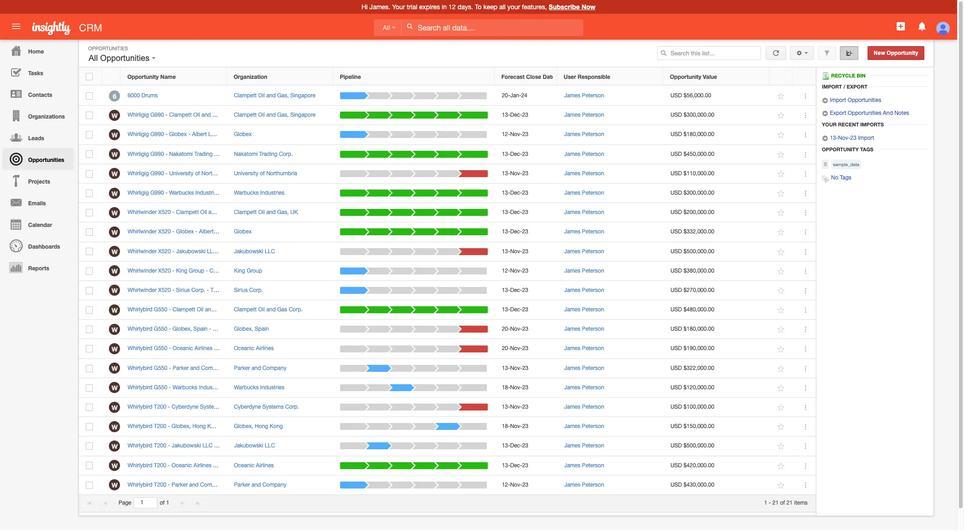 Task type: vqa. For each thing, say whether or not it's contained in the screenshot.
"cell"
no



Task type: locate. For each thing, give the bounding box(es) containing it.
12 james peterson link from the top
[[564, 307, 604, 313]]

3 whirligig from the top
[[128, 151, 149, 157]]

13- for whirligig g990 - warbucks industries - roger mills
[[502, 190, 510, 196]]

usd $‎300,000.00 down "usd $‎110,000.00"
[[671, 190, 715, 196]]

0 vertical spatial oceanic airlines
[[234, 346, 274, 352]]

whirlwinder x520 - jakubowski llc - jason castillo
[[128, 248, 257, 255]]

items
[[795, 500, 808, 507]]

hong down cyberdyne systems corp. link
[[255, 423, 268, 430]]

11 james peterson from the top
[[564, 287, 604, 294]]

follow image for sakda
[[777, 345, 786, 354]]

3 follow image from the top
[[777, 189, 786, 198]]

mills down paula
[[241, 190, 253, 196]]

13-dec-23
[[502, 112, 529, 118], [502, 151, 529, 157], [502, 190, 529, 196], [502, 209, 529, 216], [502, 229, 529, 235], [502, 287, 529, 294], [502, 307, 529, 313], [502, 443, 529, 449], [502, 462, 529, 469]]

23 for whirlybird g550 - warbucks industries - roger mills
[[523, 385, 529, 391]]

w link for whirlybird t200 - jakubowski llc - barbara lane
[[109, 441, 120, 452]]

of down the whirligig g990 - nakatomi trading corp. - samantha wright
[[195, 170, 200, 177]]

0 horizontal spatial katherine
[[213, 326, 237, 333]]

1 vertical spatial 18-
[[502, 423, 510, 430]]

whirlybird for whirlybird g550 - oceanic airlines - mark sakda
[[128, 346, 152, 352]]

jakubowski
[[176, 248, 206, 255], [234, 248, 263, 255], [172, 443, 201, 449], [234, 443, 263, 449]]

usd left $‎100,000.00
[[671, 404, 682, 410]]

james peterson link inside 6 row
[[564, 92, 604, 99]]

7 follow image from the top
[[777, 326, 786, 334]]

oil up aaron
[[258, 92, 265, 99]]

clampett oil and gas, singapore up the lang
[[234, 92, 316, 99]]

3 12-nov-23 cell from the top
[[495, 476, 557, 495]]

g990 for globex
[[151, 131, 164, 138]]

usd $‎420,000.00
[[671, 462, 715, 469]]

usd left $‎190,000.00
[[671, 346, 682, 352]]

parker and company link down lane
[[234, 482, 287, 488]]

clampett oil and gas, singapore link up the wright
[[234, 112, 316, 118]]

usd $‎56,000.00 cell
[[664, 86, 770, 106]]

clampett left the lang
[[234, 112, 257, 118]]

globex, hong kong link
[[234, 423, 283, 430]]

airlines
[[195, 346, 213, 352], [256, 346, 274, 352], [194, 462, 212, 469], [256, 462, 274, 469]]

jakubowski llc link for whirlybird t200 - jakubowski llc - barbara lane
[[234, 443, 275, 449]]

0 vertical spatial $‎300,000.00
[[684, 112, 715, 118]]

northumbria down the wright
[[266, 170, 297, 177]]

james for whirlybird t200 - cyberdyne systems corp. - nicole gomez
[[564, 404, 581, 410]]

20- inside cell
[[502, 92, 510, 99]]

w link for whirlybird g550 - globex, spain - katherine reyes
[[109, 324, 120, 335]]

20-nov-23 cell
[[495, 320, 557, 340], [495, 340, 557, 359]]

1 horizontal spatial katherine
[[247, 307, 270, 313]]

w for whirlwinder x520 - sirius corp. - tina martin
[[112, 287, 118, 295]]

2 uk from the left
[[290, 209, 298, 216]]

g990 for warbucks
[[151, 190, 164, 196]]

11 w row from the top
[[79, 301, 816, 320]]

23 for whirligig g990 - nakatomi trading corp. - samantha wright
[[522, 151, 529, 157]]

warbucks industries
[[234, 190, 285, 196], [234, 385, 285, 391]]

clampett oil and gas, singapore inside w row
[[234, 112, 316, 118]]

whirlybird t200 - oceanic airlines - mark sakda link
[[128, 462, 251, 469]]

warbucks industries link up cyberdyne systems corp. on the bottom left of the page
[[234, 385, 285, 391]]

column header down the refresh list image
[[770, 68, 793, 85]]

clampett oil and gas, singapore up the wright
[[234, 112, 316, 118]]

0 vertical spatial roger
[[225, 190, 240, 196]]

james peterson link for whirligig g990 - warbucks industries - roger mills
[[564, 190, 604, 196]]

import / export
[[822, 84, 868, 90]]

opportunity up the 6000 drums on the top of page
[[127, 73, 159, 80]]

1 horizontal spatial group
[[247, 268, 262, 274]]

1 vertical spatial $‎300,000.00
[[684, 190, 715, 196]]

1 horizontal spatial university
[[234, 170, 258, 177]]

warbucks up nicole
[[234, 385, 259, 391]]

whirligig g990 - university of northumbria - paula oliver
[[128, 170, 267, 177]]

usd up usd $‎190,000.00
[[671, 326, 682, 333]]

oceanic airlines link up nichols
[[234, 462, 274, 469]]

20-nov-23 for usd $‎190,000.00
[[502, 346, 529, 352]]

0 vertical spatial parker and company
[[234, 365, 287, 372]]

hong down whirlybird t200 - cyberdyne systems corp. - nicole gomez
[[192, 423, 206, 430]]

1 vertical spatial mills
[[245, 385, 256, 391]]

$‎110,000.00
[[684, 170, 715, 177]]

1 vertical spatial 20-
[[502, 326, 510, 333]]

13-nov-23 cell for usd $‎322,000.00
[[495, 359, 557, 379]]

6 13-dec-23 from the top
[[502, 287, 529, 294]]

2 whirlwinder from the top
[[128, 229, 157, 235]]

$‎500,000.00
[[684, 248, 715, 255], [684, 443, 715, 449]]

whirlybird t200 - oceanic airlines - mark sakda
[[128, 462, 247, 469]]

cyberdyne up 'thomas'
[[234, 404, 261, 410]]

2 james from the top
[[564, 112, 581, 118]]

usd for whirlybird t200 - jakubowski llc - barbara lane
[[671, 443, 682, 449]]

2 13-dec-23 from the top
[[502, 151, 529, 157]]

usd for whirlwinder x520 - clampett oil and gas, uk - nicholas flores
[[671, 209, 682, 216]]

oceanic airlines down globex, spain link at the left bottom of the page
[[234, 346, 274, 352]]

2 18-nov-23 cell from the top
[[495, 417, 557, 437]]

1 vertical spatial parker and company
[[234, 482, 287, 488]]

1 vertical spatial globex link
[[234, 229, 252, 235]]

nov- for whirligig g990 - university of northumbria - paula oliver
[[510, 170, 523, 177]]

1 w link from the top
[[109, 110, 120, 121]]

james inside 6 row
[[564, 92, 581, 99]]

g990
[[151, 112, 164, 118], [151, 131, 164, 138], [151, 151, 164, 157], [151, 170, 164, 177], [151, 190, 164, 196]]

usd $‎500,000.00 up 'usd $‎380,000.00'
[[671, 248, 715, 255]]

usd for whirlybird g550 - warbucks industries - roger mills
[[671, 385, 682, 391]]

1 vertical spatial oceanic airlines
[[234, 462, 274, 469]]

whirlybird for whirlybird g550 - globex, spain - katherine reyes
[[128, 326, 152, 333]]

13-dec-23 for globex
[[502, 229, 529, 235]]

parker and company
[[234, 365, 287, 372], [234, 482, 287, 488]]

1 field
[[134, 498, 157, 508]]

clampett oil and gas, singapore for w
[[234, 112, 316, 118]]

sample_data
[[833, 162, 860, 167]]

0 horizontal spatial spain
[[194, 326, 208, 333]]

dec- for clampett oil and gas, uk
[[510, 209, 522, 216]]

whirlybird for whirlybird t200 - oceanic airlines - mark sakda
[[128, 462, 152, 469]]

1 12-nov-23 cell from the top
[[495, 125, 557, 145]]

1 vertical spatial usd $‎300,000.00
[[671, 190, 715, 196]]

jakubowski up whirlybird t200 - oceanic airlines - mark sakda at bottom
[[172, 443, 201, 449]]

parker and company up cyberdyne systems corp. link
[[234, 365, 287, 372]]

whirlybird for whirlybird g550 - warbucks industries - roger mills
[[128, 385, 152, 391]]

w for whirlwinder x520 - jakubowski llc - jason castillo
[[112, 248, 118, 256]]

1 clampett oil and gas, singapore link from the top
[[234, 92, 316, 99]]

all inside "link"
[[383, 24, 390, 31]]

warbucks industries link for whirlybird g550 - warbucks industries - roger mills
[[234, 385, 285, 391]]

1 horizontal spatial spain
[[255, 326, 269, 333]]

1 18-nov-23 from the top
[[502, 385, 529, 391]]

0 vertical spatial katherine
[[247, 307, 270, 313]]

18-nov-23
[[502, 385, 529, 391], [502, 423, 529, 430]]

import opportunities
[[829, 97, 882, 104]]

0 vertical spatial 12-
[[502, 131, 510, 138]]

1 vertical spatial mark
[[217, 462, 229, 469]]

13-dec-23 for oceanic airlines
[[502, 462, 529, 469]]

7 james peterson link from the top
[[564, 209, 604, 216]]

0 horizontal spatial nakatomi
[[169, 151, 193, 157]]

parker
[[173, 365, 189, 372], [234, 365, 250, 372], [242, 365, 258, 372], [172, 482, 188, 488], [234, 482, 250, 488]]

w link for whirlwinder x520 - clampett oil and gas, uk - nicholas flores
[[109, 207, 120, 218]]

roger
[[225, 190, 240, 196], [228, 385, 243, 391]]

5 whirlybird from the top
[[128, 385, 152, 391]]

sirius down whirlwinder x520 - king group - chris chen link
[[176, 287, 190, 294]]

0 vertical spatial clampett oil and gas, singapore link
[[234, 92, 316, 99]]

usd $‎300,000.00 cell down the $‎56,000.00
[[664, 106, 770, 125]]

usd down "usd $‎110,000.00"
[[671, 190, 682, 196]]

1 vertical spatial sakda
[[231, 462, 247, 469]]

5 g990 from the top
[[151, 190, 164, 196]]

whirligig for whirligig g990 - clampett oil and gas, singapore - aaron lang
[[128, 112, 149, 118]]

whirlybird t200 - jakubowski llc - barbara lane link
[[128, 443, 256, 449]]

0 vertical spatial warbucks industries link
[[234, 190, 285, 196]]

0 vertical spatial 20-nov-23
[[502, 326, 529, 333]]

industries up flores
[[260, 190, 285, 196]]

1 king from the left
[[176, 268, 187, 274]]

usd left '$‎450,000.00'
[[671, 151, 682, 157]]

13-nov-23
[[502, 170, 529, 177], [502, 248, 529, 255], [502, 365, 529, 372], [502, 404, 529, 410]]

1 vertical spatial 18-nov-23
[[502, 423, 529, 430]]

7 13-dec-23 cell from the top
[[495, 301, 557, 320]]

0 vertical spatial usd $‎500,000.00 cell
[[664, 242, 770, 262]]

x520 for clampett
[[158, 209, 171, 216]]

14 w from the top
[[112, 365, 118, 373]]

all down crm
[[89, 54, 98, 63]]

samantha
[[233, 151, 258, 157]]

0 horizontal spatial 21
[[773, 500, 779, 507]]

page
[[119, 500, 131, 507]]

10 james peterson link from the top
[[564, 268, 604, 274]]

usd $‎300,000.00 cell
[[664, 106, 770, 125], [664, 184, 770, 203]]

x520
[[158, 209, 171, 216], [158, 229, 171, 235], [158, 248, 171, 255], [158, 268, 171, 274], [158, 287, 171, 294]]

0 vertical spatial jakubowski llc link
[[234, 248, 275, 255]]

1 12-nov-23 from the top
[[502, 131, 529, 138]]

x520 down whirlwinder x520 - globex - albert lee
[[158, 248, 171, 255]]

gas, right nicholas
[[277, 209, 289, 216]]

x520 up 'whirlwinder x520 - jakubowski llc - jason castillo'
[[158, 229, 171, 235]]

oil down "whirligig g990 - warbucks industries - roger mills" link
[[200, 209, 207, 216]]

1 vertical spatial lee
[[215, 229, 224, 235]]

llc
[[207, 248, 217, 255], [265, 248, 275, 255], [203, 443, 213, 449], [265, 443, 275, 449]]

row containing opportunity name
[[79, 68, 816, 85]]

usd left $‎120,000.00
[[671, 385, 682, 391]]

16 james peterson from the top
[[564, 385, 604, 391]]

w for whirlybird t200 - parker and company -maria nichols
[[112, 482, 118, 490]]

6 follow image from the top
[[777, 306, 786, 315]]

imports
[[861, 122, 884, 128]]

7 w from the top
[[112, 229, 118, 236]]

clampett down organization
[[234, 92, 257, 99]]

0 vertical spatial all
[[383, 24, 390, 31]]

$‎500,000.00 down $‎150,000.00
[[684, 443, 715, 449]]

1 vertical spatial 18-nov-23 cell
[[495, 417, 557, 437]]

0 horizontal spatial university
[[169, 170, 194, 177]]

0 horizontal spatial king
[[176, 268, 187, 274]]

6 row
[[79, 86, 816, 106]]

1 horizontal spatial kong
[[270, 423, 283, 430]]

13 james peterson link from the top
[[564, 326, 604, 333]]

13-dec-23 cell
[[495, 106, 557, 125], [495, 145, 557, 164], [495, 184, 557, 203], [495, 203, 557, 223], [495, 223, 557, 242], [495, 281, 557, 301], [495, 301, 557, 320], [495, 437, 557, 456], [495, 456, 557, 476]]

opportunities up export opportunities and notes link
[[848, 97, 882, 104]]

9 james peterson from the top
[[564, 248, 604, 255]]

export down bin
[[847, 84, 868, 90]]

peterson inside 6 row
[[582, 92, 604, 99]]

cog image
[[797, 50, 803, 56]]

sakda
[[232, 346, 248, 352], [231, 462, 247, 469]]

globex, down clampett oil and gas corp. link
[[234, 326, 253, 333]]

16 w from the top
[[112, 404, 118, 412]]

$‎300,000.00 up $‎200,000.00
[[684, 190, 715, 196]]

0 vertical spatial jakubowski llc
[[234, 248, 275, 255]]

group
[[189, 268, 204, 274], [247, 268, 262, 274]]

whirlybird for whirlybird t200 - jakubowski llc - barbara lane
[[128, 443, 152, 449]]

nakatomi trading corp.
[[234, 151, 293, 157]]

row group containing 6
[[79, 86, 816, 495]]

7 whirlybird from the top
[[128, 423, 152, 430]]

13-nov-23 for usd $‎322,000.00
[[502, 365, 529, 372]]

column header
[[770, 68, 793, 85], [793, 68, 816, 85]]

0 horizontal spatial systems
[[200, 404, 221, 410]]

2 oceanic airlines from the top
[[234, 462, 274, 469]]

19 james from the top
[[564, 443, 581, 449]]

6000 drums
[[128, 92, 158, 99]]

w link for whirlybird t200 - cyberdyne systems corp. - nicole gomez
[[109, 402, 120, 413]]

1 vertical spatial roger
[[228, 385, 243, 391]]

whirlwinder x520 - king group - chris chen link
[[128, 268, 242, 274]]

13- for whirligig g990 - nakatomi trading corp. - samantha wright
[[502, 151, 510, 157]]

parker and company for whirlybird g550 - parker and company - lisa parker
[[234, 365, 287, 372]]

your left the trial
[[392, 3, 405, 11]]

row group
[[79, 86, 816, 495]]

1 horizontal spatial hong
[[255, 423, 268, 430]]

g550 for parker
[[154, 365, 167, 372]]

1 13-dec-23 cell from the top
[[495, 106, 557, 125]]

whirlwinder x520 - king group - chris chen king group
[[128, 268, 262, 274]]

and up whirlybird g550 - warbucks industries - roger mills link at the bottom
[[190, 365, 200, 372]]

6 link
[[109, 90, 120, 101]]

whirligig for whirligig g990 - warbucks industries - roger mills
[[128, 190, 149, 196]]

w for whirlybird t200 - cyberdyne systems corp. - nicole gomez
[[112, 404, 118, 412]]

whirlybird g550 - parker and company - lisa parker
[[128, 365, 258, 372]]

w link for whirlybird t200 - oceanic airlines - mark sakda
[[109, 460, 120, 472]]

12-
[[502, 131, 510, 138], [502, 268, 510, 274], [502, 482, 510, 488]]

1 vertical spatial katherine
[[213, 326, 237, 333]]

0 vertical spatial warbucks industries
[[234, 190, 285, 196]]

warren
[[272, 307, 289, 313]]

13 w from the top
[[112, 345, 118, 353]]

0 horizontal spatial sirius
[[176, 287, 190, 294]]

2 21 from the left
[[787, 500, 793, 507]]

globex link for whirlwinder x520 - globex - albert lee
[[234, 229, 252, 235]]

no
[[832, 175, 839, 181]]

0 vertical spatial your
[[392, 3, 405, 11]]

2 sirius from the left
[[234, 287, 248, 294]]

w for whirlwinder x520 - globex - albert lee
[[112, 229, 118, 236]]

4 usd from the top
[[671, 151, 682, 157]]

8 w from the top
[[112, 248, 118, 256]]

1 vertical spatial $‎180,000.00
[[684, 326, 715, 333]]

1 left items
[[765, 500, 768, 507]]

None checkbox
[[86, 73, 93, 80], [86, 151, 93, 158], [86, 229, 93, 236], [86, 268, 93, 275], [86, 287, 93, 294], [86, 326, 93, 333], [86, 365, 93, 372], [86, 404, 93, 411], [86, 443, 93, 450], [86, 73, 93, 80], [86, 151, 93, 158], [86, 229, 93, 236], [86, 268, 93, 275], [86, 287, 93, 294], [86, 326, 93, 333], [86, 365, 93, 372], [86, 404, 93, 411], [86, 443, 93, 450]]

0 horizontal spatial group
[[189, 268, 204, 274]]

whirlwinder x520 - sirius corp. - tina martin sirius corp.
[[128, 287, 263, 294]]

1 james peterson from the top
[[564, 92, 604, 99]]

5 13-dec-23 from the top
[[502, 229, 529, 235]]

t200 up of 1 at the bottom left of the page
[[154, 482, 166, 488]]

12 w link from the top
[[109, 324, 120, 335]]

james peterson link for whirlybird t200 - cyberdyne systems corp. - nicole gomez
[[564, 404, 604, 410]]

james peterson for whirligig g990 - clampett oil and gas, singapore - aaron lang
[[564, 112, 604, 118]]

1 vertical spatial usd $‎500,000.00
[[671, 443, 715, 449]]

of
[[195, 170, 200, 177], [260, 170, 265, 177], [160, 500, 165, 507], [781, 500, 785, 507]]

12 usd from the top
[[671, 307, 682, 313]]

usd left $‎480,000.00
[[671, 307, 682, 313]]

12 w from the top
[[112, 326, 118, 334]]

1 horizontal spatial sirius
[[234, 287, 248, 294]]

2 peterson from the top
[[582, 112, 604, 118]]

0 vertical spatial parker and company link
[[234, 365, 287, 372]]

usd inside "cell"
[[671, 151, 682, 157]]

5 james peterson link from the top
[[564, 170, 604, 177]]

all inside "button"
[[89, 54, 98, 63]]

5 x520 from the top
[[158, 287, 171, 294]]

5 follow image from the top
[[777, 248, 786, 257]]

0 vertical spatial oceanic airlines link
[[234, 346, 274, 352]]

0 vertical spatial mark
[[218, 346, 230, 352]]

king down castillo
[[234, 268, 245, 274]]

dec-
[[510, 112, 522, 118], [510, 151, 522, 157], [510, 190, 522, 196], [510, 209, 522, 216], [510, 229, 522, 235], [510, 287, 522, 294], [510, 307, 522, 313], [510, 443, 522, 449], [510, 462, 522, 469]]

8 james peterson link from the top
[[564, 229, 604, 235]]

23 for whirlybird g550 - parker and company - lisa parker
[[523, 365, 529, 372]]

1 horizontal spatial cyberdyne
[[234, 404, 261, 410]]

-
[[165, 112, 168, 118], [252, 112, 254, 118], [165, 131, 168, 138], [188, 131, 191, 138], [165, 151, 168, 157], [230, 151, 232, 157], [165, 170, 168, 177], [234, 170, 236, 177], [165, 190, 168, 196], [221, 190, 223, 196], [172, 209, 175, 216], [242, 209, 244, 216], [172, 229, 175, 235], [195, 229, 198, 235], [172, 248, 175, 255], [219, 248, 221, 255], [172, 268, 175, 274], [206, 268, 208, 274], [172, 287, 175, 294], [207, 287, 209, 294], [169, 307, 171, 313], [243, 307, 245, 313], [169, 326, 171, 333], [209, 326, 211, 333], [169, 346, 171, 352], [214, 346, 216, 352], [169, 365, 171, 372], [227, 365, 229, 372], [169, 385, 171, 391], [225, 385, 227, 391], [168, 404, 170, 410], [238, 404, 241, 410], [168, 423, 170, 430], [222, 423, 224, 430], [168, 443, 170, 449], [214, 443, 216, 449], [168, 462, 170, 469], [213, 462, 215, 469], [168, 482, 170, 488], [226, 482, 228, 488], [769, 500, 771, 507]]

globex, spain
[[234, 326, 269, 333]]

1 warbucks industries from the top
[[234, 190, 285, 196]]

13-nov-23 for usd $‎100,000.00
[[502, 404, 529, 410]]

gas, inside 6 row
[[277, 92, 289, 99]]

1 vertical spatial usd $‎180,000.00 cell
[[664, 320, 770, 340]]

$‎450,000.00
[[684, 151, 715, 157]]

2 clampett oil and gas, singapore from the top
[[234, 112, 316, 118]]

13-nov-23 cell
[[495, 164, 557, 184], [495, 242, 557, 262], [495, 359, 557, 379], [495, 398, 557, 417]]

18-nov-23 cell
[[495, 379, 557, 398], [495, 417, 557, 437]]

1 vertical spatial usd $‎500,000.00 cell
[[664, 437, 770, 456]]

whirlybird g550 - warbucks industries - roger mills link
[[128, 385, 261, 391]]

follow image for castillo
[[777, 248, 786, 257]]

and up the lang
[[266, 92, 276, 99]]

james peterson link for whirlwinder x520 - jakubowski llc - jason castillo
[[564, 248, 604, 255]]

3 follow image from the top
[[777, 150, 786, 159]]

6 james peterson link from the top
[[564, 190, 604, 196]]

sakda up maria
[[231, 462, 247, 469]]

jakubowski down 'thomas'
[[234, 443, 263, 449]]

jakubowski llc up 'king group' link
[[234, 248, 275, 255]]

14 usd from the top
[[671, 346, 682, 352]]

opportunities for export opportunities and notes
[[848, 110, 882, 116]]

5 james peterson from the top
[[564, 170, 604, 177]]

opportunity right new
[[887, 50, 919, 56]]

parker and company for whirlybird t200 - parker and company -maria nichols
[[234, 482, 287, 488]]

james peterson for whirligig g990 - warbucks industries - roger mills
[[564, 190, 604, 196]]

emails link
[[2, 192, 74, 213]]

14 peterson from the top
[[582, 346, 604, 352]]

1 gas from the left
[[216, 307, 226, 313]]

james peterson link for whirlybird g550 - oceanic airlines - mark sakda
[[564, 346, 604, 352]]

1 vertical spatial 12-nov-23
[[502, 268, 529, 274]]

0 vertical spatial import
[[822, 84, 842, 90]]

t200 for parker
[[154, 482, 166, 488]]

1 18-nov-23 cell from the top
[[495, 379, 557, 398]]

2 king from the left
[[234, 268, 245, 274]]

usd $‎100,000.00 cell
[[664, 398, 770, 417]]

whirlwinder x520 - jakubowski llc - jason castillo link
[[128, 248, 262, 255]]

clampett oil and gas, singapore inside 6 row
[[234, 92, 316, 99]]

17 peterson from the top
[[582, 404, 604, 410]]

0 horizontal spatial export
[[830, 110, 847, 116]]

8 peterson from the top
[[582, 229, 604, 235]]

globex up 'whirlwinder x520 - jakubowski llc - jason castillo'
[[176, 229, 194, 235]]

1 vertical spatial 12-
[[502, 268, 510, 274]]

whirligig for whirligig g990 - nakatomi trading corp. - samantha wright
[[128, 151, 149, 157]]

0 vertical spatial usd $‎500,000.00
[[671, 248, 715, 255]]

mills up nicole
[[245, 385, 256, 391]]

$‎500,000.00 for 13-dec-23
[[684, 443, 715, 449]]

albert for whirligig g990 - globex - albert lee
[[192, 131, 207, 138]]

and inside 6 row
[[266, 92, 276, 99]]

pipeline
[[340, 73, 361, 80]]

tags
[[861, 146, 874, 152]]

1 vertical spatial jakubowski llc
[[234, 443, 275, 449]]

13- for whirlwinder x520 - jakubowski llc - jason castillo
[[502, 248, 510, 255]]

2 vertical spatial import
[[858, 135, 875, 141]]

3 peterson from the top
[[582, 131, 604, 138]]

t200 for globex,
[[154, 423, 166, 430]]

1 follow image from the top
[[777, 131, 786, 140]]

oceanic airlines up nichols
[[234, 462, 274, 469]]

export opportunities and notes
[[829, 110, 910, 116]]

0 horizontal spatial uk
[[233, 209, 240, 216]]

4 g990 from the top
[[151, 170, 164, 177]]

james for whirlybird t200 - jakubowski llc - barbara lane
[[564, 443, 581, 449]]

james peterson for whirlwinder x520 - clampett oil and gas, uk - nicholas flores
[[564, 209, 604, 216]]

your down circle arrow left icon
[[822, 122, 837, 128]]

airlines up nichols
[[256, 462, 274, 469]]

0 vertical spatial 18-nov-23
[[502, 385, 529, 391]]

1 vertical spatial parker and company link
[[234, 482, 287, 488]]

1 horizontal spatial trading
[[259, 151, 278, 157]]

18- for usd $‎150,000.00
[[502, 423, 510, 430]]

follow image for uk
[[777, 209, 786, 218]]

23 for whirligig g990 - university of northumbria - paula oliver
[[523, 170, 529, 177]]

all link
[[374, 19, 402, 36]]

whirlwinder
[[128, 209, 157, 216], [128, 229, 157, 235], [128, 248, 157, 255], [128, 268, 157, 274], [128, 287, 157, 294]]

katherine
[[247, 307, 270, 313], [213, 326, 237, 333]]

oceanic airlines link
[[234, 346, 274, 352], [234, 462, 274, 469]]

20-nov-23 cell for usd $‎190,000.00
[[495, 340, 557, 359]]

4 whirligig from the top
[[128, 170, 149, 177]]

1 vertical spatial usd $‎300,000.00 cell
[[664, 184, 770, 203]]

1 vertical spatial warbucks industries link
[[234, 385, 285, 391]]

import for import opportunities
[[830, 97, 847, 104]]

13- for whirlybird t200 - jakubowski llc - barbara lane
[[502, 443, 510, 449]]

whirlybird g550 - clampett oil and gas corp. - katherine warren
[[128, 307, 289, 313]]

tasks
[[28, 70, 43, 77]]

2 globex link from the top
[[234, 229, 252, 235]]

1 vertical spatial 12-nov-23 cell
[[495, 262, 557, 281]]

8 whirlybird from the top
[[128, 443, 152, 449]]

8 dec- from the top
[[510, 443, 522, 449]]

g990 for clampett
[[151, 112, 164, 118]]

lee
[[208, 131, 217, 138], [215, 229, 224, 235]]

opportunities inside import opportunities link
[[848, 97, 882, 104]]

nakatomi trading corp. link
[[234, 151, 293, 157]]

follow image
[[777, 131, 786, 140], [777, 170, 786, 179], [777, 189, 786, 198], [777, 228, 786, 237], [777, 267, 786, 276], [777, 306, 786, 315], [777, 423, 786, 432], [777, 462, 786, 471]]

10 w link from the top
[[109, 285, 120, 296]]

usd $‎180,000.00 cell
[[664, 125, 770, 145], [664, 320, 770, 340]]

opportunity inside 'link'
[[887, 50, 919, 56]]

0 horizontal spatial kong
[[207, 423, 221, 430]]

0 vertical spatial lee
[[208, 131, 217, 138]]

0 vertical spatial sakda
[[232, 346, 248, 352]]

1 horizontal spatial your
[[822, 122, 837, 128]]

0 vertical spatial 12-nov-23
[[502, 131, 529, 138]]

whirlwinder x520 - globex - albert lee link
[[128, 229, 229, 235]]

usd $‎332,000.00 cell
[[664, 223, 770, 242]]

0 vertical spatial 12-nov-23 cell
[[495, 125, 557, 145]]

0 vertical spatial 20-
[[502, 92, 510, 99]]

6
[[113, 92, 117, 100]]

14 james peterson link from the top
[[564, 346, 604, 352]]

13-dec-23 cell for jakubowski llc
[[495, 437, 557, 456]]

usd for whirligig g990 - clampett oil and gas, singapore - aaron lang
[[671, 112, 682, 118]]

2 vertical spatial 12-
[[502, 482, 510, 488]]

$‎500,000.00 up $‎380,000.00
[[684, 248, 715, 255]]

7 13-dec-23 from the top
[[502, 307, 529, 313]]

sakda for whirlybird t200 - oceanic airlines - mark sakda
[[231, 462, 247, 469]]

opportunity for opportunity tags
[[822, 146, 859, 152]]

llc left barbara
[[203, 443, 213, 449]]

1 vertical spatial albert
[[199, 229, 214, 235]]

1 vertical spatial import
[[830, 97, 847, 104]]

clampett up reyes
[[234, 307, 257, 313]]

$‎322,000.00
[[684, 365, 715, 372]]

1 vertical spatial clampett oil and gas, singapore
[[234, 112, 316, 118]]

12-nov-23 cell
[[495, 125, 557, 145], [495, 262, 557, 281], [495, 476, 557, 495]]

17 james peterson link from the top
[[564, 404, 604, 410]]

opportunities up the imports
[[848, 110, 882, 116]]

drums
[[141, 92, 158, 99]]

21 james peterson link from the top
[[564, 482, 604, 488]]

usd $‎500,000.00 cell
[[664, 242, 770, 262], [664, 437, 770, 456]]

1 vertical spatial 20-nov-23
[[502, 346, 529, 352]]

12-nov-23
[[502, 131, 529, 138], [502, 268, 529, 274], [502, 482, 529, 488]]

globex link up castillo
[[234, 229, 252, 235]]

2 20- from the top
[[502, 326, 510, 333]]

whirligig for whirligig g990 - globex - albert lee
[[128, 131, 149, 138]]

opportunity for opportunity name
[[127, 73, 159, 80]]

w row
[[79, 106, 816, 125], [79, 125, 816, 145], [79, 145, 816, 164], [79, 164, 816, 184], [79, 184, 816, 203], [79, 203, 816, 223], [79, 223, 816, 242], [79, 242, 816, 262], [79, 262, 816, 281], [79, 281, 816, 301], [79, 301, 816, 320], [79, 320, 816, 340], [79, 340, 816, 359], [79, 359, 816, 379], [79, 379, 816, 398], [79, 398, 816, 417], [79, 417, 816, 437], [79, 437, 816, 456], [79, 456, 816, 476], [79, 476, 816, 495]]

oceanic airlines
[[234, 346, 274, 352], [234, 462, 274, 469]]

dec- for globex
[[510, 229, 522, 235]]

$‎150,000.00
[[684, 423, 715, 430]]

0 vertical spatial export
[[847, 84, 868, 90]]

llc down globex, hong kong
[[265, 443, 275, 449]]

x520 for king
[[158, 268, 171, 274]]

nakatomi
[[169, 151, 193, 157], [234, 151, 258, 157]]

1 james from the top
[[564, 92, 581, 99]]

1 18- from the top
[[502, 385, 510, 391]]

14 james peterson from the top
[[564, 346, 604, 352]]

keep
[[484, 3, 498, 11]]

nov-
[[510, 131, 523, 138], [839, 135, 851, 141], [510, 170, 523, 177], [510, 248, 523, 255], [510, 268, 523, 274], [510, 326, 523, 333], [510, 346, 523, 352], [510, 365, 523, 372], [510, 385, 523, 391], [510, 404, 523, 410], [510, 423, 523, 430], [510, 482, 523, 488]]

clampett left flores
[[234, 209, 257, 216]]

globex, up whirlybird t200 - jakubowski llc - barbara lane
[[172, 423, 191, 430]]

whirlwinder for whirlwinder x520 - clampett oil and gas, uk - nicholas flores
[[128, 209, 157, 216]]

12-nov-23 for usd $‎430,000.00
[[502, 482, 529, 488]]

10 usd from the top
[[671, 268, 682, 274]]

nicole
[[242, 404, 258, 410]]

follow image for usd $‎180,000.00
[[777, 131, 786, 140]]

nov- for whirlybird t200 - globex, hong kong - terry thomas
[[510, 423, 523, 430]]

singapore inside 6 row
[[290, 92, 316, 99]]

2 12-nov-23 cell from the top
[[495, 262, 557, 281]]

4 13-dec-23 from the top
[[502, 209, 529, 216]]

opportunities inside the all opportunities "button"
[[100, 54, 150, 63]]

usd left $‎270,000.00
[[671, 287, 682, 294]]

0 vertical spatial mills
[[241, 190, 253, 196]]

3 13-nov-23 cell from the top
[[495, 359, 557, 379]]

james peterson link for whirlwinder x520 - clampett oil and gas, uk - nicholas flores
[[564, 209, 604, 216]]

and right "lisa"
[[252, 365, 261, 372]]

follow image
[[777, 92, 786, 101], [777, 111, 786, 120], [777, 150, 786, 159], [777, 209, 786, 218], [777, 248, 786, 257], [777, 287, 786, 295], [777, 326, 786, 334], [777, 345, 786, 354], [777, 365, 786, 373], [777, 384, 786, 393], [777, 404, 786, 412], [777, 443, 786, 451], [777, 482, 786, 490]]

james peterson link for whirlybird g550 - warbucks industries - roger mills
[[564, 385, 604, 391]]

industries up whirlybird t200 - cyberdyne systems corp. - nicole gomez link
[[199, 385, 223, 391]]

follow image for samantha
[[777, 150, 786, 159]]

forecast close date
[[502, 73, 555, 80]]

university of northumbria
[[234, 170, 297, 177]]

james peterson inside 6 row
[[564, 92, 604, 99]]

clampett inside 6 row
[[234, 92, 257, 99]]

lee down whirligig g990 - clampett oil and gas, singapore - aaron lang link
[[208, 131, 217, 138]]

9 whirlybird from the top
[[128, 462, 152, 469]]

warbucks industries down oliver
[[234, 190, 285, 196]]

import right circle arrow right image
[[830, 97, 847, 104]]

usd $‎180,000.00 cell up $‎190,000.00
[[664, 320, 770, 340]]

roger down paula
[[225, 190, 240, 196]]

james peterson
[[564, 92, 604, 99], [564, 112, 604, 118], [564, 131, 604, 138], [564, 151, 604, 157], [564, 170, 604, 177], [564, 190, 604, 196], [564, 209, 604, 216], [564, 229, 604, 235], [564, 248, 604, 255], [564, 268, 604, 274], [564, 287, 604, 294], [564, 307, 604, 313], [564, 326, 604, 333], [564, 346, 604, 352], [564, 365, 604, 372], [564, 385, 604, 391], [564, 404, 604, 410], [564, 423, 604, 430], [564, 443, 604, 449], [564, 462, 604, 469], [564, 482, 604, 488]]

1 horizontal spatial northumbria
[[266, 170, 297, 177]]

8 w link from the top
[[109, 246, 120, 257]]

nichols
[[243, 482, 262, 488]]

row
[[79, 68, 816, 85]]

13- for whirligig g990 - clampett oil and gas, singapore - aaron lang
[[502, 112, 510, 118]]

usd inside cell
[[671, 346, 682, 352]]

usd $‎380,000.00 cell
[[664, 262, 770, 281]]

whirligig for whirligig g990 - university of northumbria - paula oliver
[[128, 170, 149, 177]]

calendar
[[28, 222, 52, 229]]

1 horizontal spatial systems
[[262, 404, 284, 410]]

4 follow image from the top
[[777, 228, 786, 237]]

2 g550 from the top
[[154, 326, 167, 333]]

mills for whirligig g990 - warbucks industries - roger mills
[[241, 190, 253, 196]]

circle arrow left image
[[822, 110, 829, 117]]

0 horizontal spatial trading
[[194, 151, 213, 157]]

1 cyberdyne from the left
[[172, 404, 199, 410]]

usd inside 6 row
[[671, 92, 682, 99]]

0 horizontal spatial cyberdyne
[[172, 404, 199, 410]]

university
[[169, 170, 194, 177], [234, 170, 258, 177]]

5 w from the top
[[112, 190, 118, 197]]

9 w row from the top
[[79, 262, 816, 281]]

oceanic airlines link for whirlybird t200 - oceanic airlines - mark sakda
[[234, 462, 274, 469]]

20-nov-23 for usd $‎180,000.00
[[502, 326, 529, 333]]

usd inside "cell"
[[671, 423, 682, 430]]

2 usd from the top
[[671, 112, 682, 118]]

0 horizontal spatial northumbria
[[202, 170, 233, 177]]

13-dec-23 for warbucks industries
[[502, 190, 529, 196]]

katherine left reyes
[[213, 326, 237, 333]]

user responsible
[[564, 73, 611, 80]]

0 vertical spatial usd $‎180,000.00
[[671, 131, 715, 138]]

1 oceanic airlines link from the top
[[234, 346, 274, 352]]

jakubowski llc link down globex, hong kong "link" in the left of the page
[[234, 443, 275, 449]]

0 vertical spatial 18-
[[502, 385, 510, 391]]

spain down whirlybird g550 - clampett oil and gas corp. - katherine warren
[[194, 326, 208, 333]]

1 horizontal spatial king
[[234, 268, 245, 274]]

4 t200 from the top
[[154, 462, 166, 469]]

0 vertical spatial albert
[[192, 131, 207, 138]]

usd $‎110,000.00
[[671, 170, 715, 177]]

Search all data.... text field
[[402, 19, 584, 36]]

1 vertical spatial usd $‎180,000.00
[[671, 326, 715, 333]]

industries up "whirlwinder x520 - clampett oil and gas, uk - nicholas flores" link at the top
[[195, 190, 220, 196]]

calendar link
[[2, 213, 74, 235]]

2 vertical spatial 20-
[[502, 346, 510, 352]]

opportunities inside export opportunities and notes link
[[848, 110, 882, 116]]

$‎180,000.00 up '$‎450,000.00'
[[684, 131, 715, 138]]

reports
[[28, 265, 49, 272]]

group left chris
[[189, 268, 204, 274]]

1 vertical spatial your
[[822, 122, 837, 128]]

2 warbucks industries link from the top
[[234, 385, 285, 391]]

1 vertical spatial clampett oil and gas, singapore link
[[234, 112, 316, 118]]

0 vertical spatial clampett oil and gas, singapore
[[234, 92, 316, 99]]

0 vertical spatial usd $‎300,000.00 cell
[[664, 106, 770, 125]]

3 x520 from the top
[[158, 248, 171, 255]]

0 vertical spatial $‎500,000.00
[[684, 248, 715, 255]]

james for whirlwinder x520 - clampett oil and gas, uk - nicholas flores
[[564, 209, 581, 216]]

None checkbox
[[86, 92, 93, 100], [86, 112, 93, 119], [86, 131, 93, 139], [86, 170, 93, 178], [86, 190, 93, 197], [86, 209, 93, 217], [86, 248, 93, 256], [86, 307, 93, 314], [86, 346, 93, 353], [86, 384, 93, 392], [86, 423, 93, 431], [86, 462, 93, 470], [86, 482, 93, 489], [86, 92, 93, 100], [86, 112, 93, 119], [86, 131, 93, 139], [86, 170, 93, 178], [86, 190, 93, 197], [86, 209, 93, 217], [86, 248, 93, 256], [86, 307, 93, 314], [86, 346, 93, 353], [86, 384, 93, 392], [86, 423, 93, 431], [86, 462, 93, 470], [86, 482, 93, 489]]

systems up whirlybird t200 - globex, hong kong - terry thomas link
[[200, 404, 221, 410]]

2 vertical spatial 12-nov-23
[[502, 482, 529, 488]]

systems right nicole
[[262, 404, 284, 410]]

airlines up whirlybird g550 - parker and company - lisa parker link
[[195, 346, 213, 352]]

navigation
[[0, 40, 74, 278]]

contacts
[[28, 91, 52, 98]]

usd for whirlybird g550 - clampett oil and gas corp. - katherine warren
[[671, 307, 682, 313]]

of right 1 field
[[160, 500, 165, 507]]

w for whirligig g990 - nakatomi trading corp. - samantha wright
[[112, 151, 118, 158]]

g550
[[154, 307, 167, 313], [154, 326, 167, 333], [154, 346, 167, 352], [154, 365, 167, 372], [154, 385, 167, 391]]

organization
[[234, 73, 267, 80]]

23 for whirlybird t200 - cyberdyne systems corp. - nicole gomez
[[523, 404, 529, 410]]



Task type: describe. For each thing, give the bounding box(es) containing it.
follow image for usd $‎150,000.00
[[777, 423, 786, 432]]

usd $‎200,000.00
[[671, 209, 715, 216]]

opportunities up all opportunities at the left top of the page
[[88, 46, 128, 51]]

whirlybird g550 - globex, spain - katherine reyes link
[[128, 326, 258, 333]]

hi james. your trial expires in 12 days. to keep all your features, subscribe now
[[362, 3, 596, 11]]

6000
[[128, 92, 140, 99]]

user
[[564, 73, 576, 80]]

1 systems from the left
[[200, 404, 221, 410]]

date
[[543, 73, 555, 80]]

usd for whirligig g990 - nakatomi trading corp. - samantha wright
[[671, 151, 682, 157]]

flores
[[268, 209, 284, 216]]

usd $‎270,000.00
[[671, 287, 715, 294]]

your
[[508, 3, 520, 11]]

your inside the hi james. your trial expires in 12 days. to keep all your features, subscribe now
[[392, 3, 405, 11]]

dec- for clampett oil and gas corp.
[[510, 307, 522, 313]]

10 w row from the top
[[79, 281, 816, 301]]

features,
[[522, 3, 547, 11]]

8 w row from the top
[[79, 242, 816, 262]]

globex link for whirligig g990 - globex - albert lee
[[234, 131, 252, 138]]

airlines down globex, spain link at the left bottom of the page
[[256, 346, 274, 352]]

g550 for clampett
[[154, 307, 167, 313]]

$‎300,000.00 for warbucks industries
[[684, 190, 715, 196]]

whirlybird t200 - jakubowski llc - barbara lane
[[128, 443, 251, 449]]

5 whirlwinder from the top
[[128, 287, 157, 294]]

usd $‎450,000.00 cell
[[664, 145, 770, 164]]

1 w row from the top
[[79, 106, 816, 125]]

follow image for usd $‎420,000.00
[[777, 462, 786, 471]]

g550 for oceanic
[[154, 346, 167, 352]]

notes
[[895, 110, 910, 116]]

1 column header from the left
[[770, 68, 793, 85]]

10 james from the top
[[564, 268, 581, 274]]

oceanic down whirlybird t200 - jakubowski llc - barbara lane
[[172, 462, 192, 469]]

usd $‎190,000.00
[[671, 346, 715, 352]]

whirlybird g550 - parker and company - lisa parker link
[[128, 365, 263, 372]]

james for whirligig g990 - university of northumbria - paula oliver
[[564, 170, 581, 177]]

/
[[844, 84, 846, 90]]

parker down whirlybird g550 - oceanic airlines - mark sakda
[[173, 365, 189, 372]]

singapore for 6
[[290, 92, 316, 99]]

martin
[[223, 287, 238, 294]]

usd $‎430,000.00
[[671, 482, 715, 488]]

2 northumbria from the left
[[266, 170, 297, 177]]

peterson for whirlybird g550 - globex, spain - katherine reyes
[[582, 326, 604, 333]]

usd $‎500,000.00 cell for 13-nov-23
[[664, 242, 770, 262]]

whirlybird t200 - globex, hong kong - terry thomas link
[[128, 423, 264, 430]]

whirlybird t200 - cyberdyne systems corp. - nicole gomez
[[128, 404, 277, 410]]

show sidebar image
[[847, 50, 853, 56]]

whirlybird g550 - clampett oil and gas corp. - katherine warren link
[[128, 307, 294, 313]]

parker down whirlybird t200 - oceanic airlines - mark sakda at bottom
[[172, 482, 188, 488]]

1 horizontal spatial 1
[[765, 500, 768, 507]]

opportunity for opportunity value
[[670, 73, 702, 80]]

20- for usd $‎56,000.00
[[502, 92, 510, 99]]

parker down lane
[[234, 482, 250, 488]]

1 hong from the left
[[192, 423, 206, 430]]

1 group from the left
[[189, 268, 204, 274]]

clampett oil and gas corp.
[[234, 307, 303, 313]]

lisa
[[230, 365, 241, 372]]

and right maria
[[252, 482, 261, 488]]

cyberdyne systems corp.
[[234, 404, 299, 410]]

6 13-dec-23 cell from the top
[[495, 281, 557, 301]]

whirlybird t200 - parker and company -maria nichols
[[128, 482, 262, 488]]

industries up "gomez"
[[260, 385, 285, 391]]

james for whirlybird g550 - oceanic airlines - mark sakda
[[564, 346, 581, 352]]

$‎480,000.00
[[684, 307, 715, 313]]

14 w row from the top
[[79, 359, 816, 379]]

$‎332,000.00
[[684, 229, 715, 235]]

navigation containing home
[[0, 40, 74, 278]]

warbucks down paula
[[234, 190, 259, 196]]

james peterson for whirlybird g550 - clampett oil and gas corp. - katherine warren
[[564, 307, 604, 313]]

and up the wright
[[266, 112, 276, 118]]

usd $‎480,000.00
[[671, 307, 715, 313]]

2 kong from the left
[[270, 423, 283, 430]]

albert for whirlwinder x520 - globex - albert lee
[[199, 229, 214, 235]]

in
[[442, 3, 447, 11]]

13-nov-23 cell for usd $‎100,000.00
[[495, 398, 557, 417]]

20- for usd $‎190,000.00
[[502, 346, 510, 352]]

$‎420,000.00
[[684, 462, 715, 469]]

james peterson link for whirlybird t200 - oceanic airlines - mark sakda
[[564, 462, 604, 469]]

usd $‎500,000.00 for 13-nov-23
[[671, 248, 715, 255]]

and
[[883, 110, 893, 116]]

13 w row from the top
[[79, 340, 816, 359]]

2 column header from the left
[[793, 68, 816, 85]]

dec- for nakatomi trading corp.
[[510, 151, 522, 157]]

globex up castillo
[[234, 229, 252, 235]]

18- for usd $‎120,000.00
[[502, 385, 510, 391]]

clampett oil and gas, uk
[[234, 209, 298, 216]]

tasks link
[[2, 61, 74, 83]]

globex, up whirlybird g550 - oceanic airlines - mark sakda
[[173, 326, 192, 333]]

name
[[160, 73, 176, 80]]

follow image for usd $‎380,000.00
[[777, 267, 786, 276]]

james peterson link for whirligig g990 - university of northumbria - paula oliver
[[564, 170, 604, 177]]

7 w row from the top
[[79, 223, 816, 242]]

usd $‎180,000.00 cell for 20-nov-23
[[664, 320, 770, 340]]

1 horizontal spatial export
[[847, 84, 868, 90]]

clampett oil and gas, singapore link for 6
[[234, 92, 316, 99]]

6 follow image from the top
[[777, 287, 786, 295]]

w for whirligig g990 - warbucks industries - roger mills
[[112, 190, 118, 197]]

follow image for maria
[[777, 482, 786, 490]]

usd $‎270,000.00 cell
[[664, 281, 770, 301]]

reports link
[[2, 257, 74, 278]]

s
[[824, 161, 827, 167]]

white image
[[407, 23, 413, 30]]

13-dec-23 cell for nakatomi trading corp.
[[495, 145, 557, 164]]

13- for whirlwinder x520 - globex - albert lee
[[502, 229, 510, 235]]

search image
[[661, 50, 667, 56]]

$‎120,000.00
[[684, 385, 715, 391]]

usd for whirligig g990 - university of northumbria - paula oliver
[[671, 170, 682, 177]]

sample_data link
[[832, 160, 862, 170]]

4 w row from the top
[[79, 164, 816, 184]]

warbucks industries for whirlybird g550 - warbucks industries - roger mills
[[234, 385, 285, 391]]

jakubowski up whirlwinder x520 - king group - chris chen king group
[[176, 248, 206, 255]]

oil inside 6 row
[[258, 92, 265, 99]]

13-nov-23 cell for usd $‎110,000.00
[[495, 164, 557, 184]]

nov- for whirlybird g550 - globex, spain - katherine reyes
[[510, 326, 523, 333]]

t200 for cyberdyne
[[154, 404, 166, 410]]

recent
[[839, 122, 859, 128]]

whirlybird g550 - oceanic airlines - mark sakda
[[128, 346, 248, 352]]

10 peterson from the top
[[582, 268, 604, 274]]

w for whirligig g990 - university of northumbria - paula oliver
[[112, 170, 118, 178]]

and down university of northumbria link
[[266, 209, 276, 216]]

james peterson link for whirligig g990 - nakatomi trading corp. - samantha wright
[[564, 151, 604, 157]]

2 group from the left
[[247, 268, 262, 274]]

circle arrow right image
[[822, 97, 829, 104]]

usd for whirlybird t200 - parker and company -maria nichols
[[671, 482, 682, 488]]

opportunities inside opportunities link
[[28, 157, 64, 163]]

new opportunity link
[[868, 46, 925, 60]]

1 northumbria from the left
[[202, 170, 233, 177]]

whirligig g990 - nakatomi trading corp. - samantha wright
[[128, 151, 276, 157]]

oil up whirligig g990 - globex - albert lee link
[[193, 112, 200, 118]]

airlines up the whirlybird t200 - parker and company -maria nichols link
[[194, 462, 212, 469]]

clampett down whirlwinder x520 - sirius corp. - tina martin link
[[173, 307, 195, 313]]

and down "whirligig g990 - warbucks industries - roger mills" link
[[209, 209, 218, 216]]

5 w row from the top
[[79, 184, 816, 203]]

peterson for whirlybird g550 - clampett oil and gas corp. - katherine warren
[[582, 307, 604, 313]]

james peterson for whirligig g990 - globex - albert lee
[[564, 131, 604, 138]]

23 for whirlybird t200 - parker and company -maria nichols
[[523, 482, 529, 488]]

oceanic airlines link for whirlybird g550 - oceanic airlines - mark sakda
[[234, 346, 274, 352]]

peterson for whirlybird t200 - cyberdyne systems corp. - nicole gomez
[[582, 404, 604, 410]]

3 w row from the top
[[79, 145, 816, 164]]

show list view filters image
[[824, 50, 831, 56]]

2 systems from the left
[[262, 404, 284, 410]]

23 for whirlwinder x520 - globex - albert lee
[[522, 229, 529, 235]]

whirligig g990 - globex - albert lee
[[128, 131, 217, 138]]

recycle bin
[[832, 72, 866, 78]]

15 w row from the top
[[79, 379, 816, 398]]

12
[[449, 3, 456, 11]]

w link for whirlybird g550 - oceanic airlines - mark sakda
[[109, 344, 120, 355]]

2 w row from the top
[[79, 125, 816, 145]]

17 w row from the top
[[79, 417, 816, 437]]

11 peterson from the top
[[582, 287, 604, 294]]

13-dec-23 for clampett oil and gas, singapore
[[502, 112, 529, 118]]

and up whirligig g990 - globex - albert lee link
[[202, 112, 211, 118]]

refresh list image
[[772, 50, 781, 56]]

jakubowski up 'king group' link
[[234, 248, 263, 255]]

2 cyberdyne from the left
[[234, 404, 261, 410]]

parker right "lisa"
[[242, 365, 258, 372]]

projects
[[28, 178, 50, 185]]

whirligig g990 - warbucks industries - roger mills
[[128, 190, 253, 196]]

1 spain from the left
[[194, 326, 208, 333]]

12-nov-23 for usd $‎180,000.00
[[502, 131, 529, 138]]

usd $‎110,000.00 cell
[[664, 164, 770, 184]]

11 james from the top
[[564, 287, 581, 294]]

mark for whirlybird t200 - oceanic airlines - mark sakda
[[217, 462, 229, 469]]

20 w row from the top
[[79, 476, 816, 495]]

whirlybird t200 - cyberdyne systems corp. - nicole gomez link
[[128, 404, 282, 410]]

13-dec-23 for nakatomi trading corp.
[[502, 151, 529, 157]]

13- for whirlwinder x520 - clampett oil and gas, uk - nicholas flores
[[502, 209, 510, 216]]

usd $‎120,000.00
[[671, 385, 715, 391]]

company left "lisa"
[[201, 365, 225, 372]]

2 trading from the left
[[259, 151, 278, 157]]

13- for whirlybird g550 - parker and company - lisa parker
[[502, 365, 510, 372]]

wright
[[260, 151, 276, 157]]

oil left the warren
[[258, 307, 265, 313]]

all for all
[[383, 24, 390, 31]]

usd $‎190,000.00 cell
[[664, 340, 770, 359]]

2 university from the left
[[234, 170, 258, 177]]

2 nakatomi from the left
[[234, 151, 258, 157]]

of right paula
[[260, 170, 265, 177]]

whirlybird t200 - globex, hong kong - terry thomas
[[128, 423, 259, 430]]

and up globex, spain link at the left bottom of the page
[[266, 307, 276, 313]]

1 kong from the left
[[207, 423, 221, 430]]

notifications image
[[917, 21, 928, 32]]

20- for usd $‎180,000.00
[[502, 326, 510, 333]]

import for import / export
[[822, 84, 842, 90]]

clampett oil and gas corp. link
[[234, 307, 303, 313]]

$‎200,000.00
[[684, 209, 715, 216]]

4 whirlwinder from the top
[[128, 268, 157, 274]]

1 nakatomi from the left
[[169, 151, 193, 157]]

12-nov-23 cell for usd $‎180,000.00
[[495, 125, 557, 145]]

singapore for w
[[290, 112, 316, 118]]

gas, left nicholas
[[219, 209, 231, 216]]

recycle bin link
[[822, 72, 871, 80]]

usd $‎150,000.00 cell
[[664, 417, 770, 437]]

usd $‎150,000.00
[[671, 423, 715, 430]]

lee for whirlwinder x520 - globex - albert lee
[[215, 229, 224, 235]]

company right "lisa"
[[263, 365, 287, 372]]

1 21 from the left
[[773, 500, 779, 507]]

peterson for whirlwinder x520 - clampett oil and gas, uk - nicholas flores
[[582, 209, 604, 216]]

home
[[28, 48, 44, 55]]

23 for whirlwinder x520 - jakubowski llc - jason castillo
[[523, 248, 529, 255]]

$‎100,000.00
[[684, 404, 715, 410]]

oceanic down whirlybird g550 - globex, spain - katherine reyes
[[173, 346, 193, 352]]

23 for whirligig g990 - warbucks industries - roger mills
[[522, 190, 529, 196]]

w for whirlybird g550 - clampett oil and gas corp. - katherine warren
[[112, 306, 118, 314]]

and down whirlybird t200 - oceanic airlines - mark sakda link
[[189, 482, 199, 488]]

w for whirlybird g550 - warbucks industries - roger mills
[[112, 384, 118, 392]]

oil down whirlwinder x520 - sirius corp. - tina martin sirius corp.
[[197, 307, 204, 313]]

11 usd from the top
[[671, 287, 682, 294]]

23 for whirligig g990 - clampett oil and gas, singapore - aaron lang
[[522, 112, 529, 118]]

nov- for whirlwinder x520 - jakubowski llc - jason castillo
[[510, 248, 523, 255]]

2 hong from the left
[[255, 423, 268, 430]]

20-jan-24 cell
[[495, 86, 557, 106]]

1 trading from the left
[[194, 151, 213, 157]]

james peterson for whirlybird t200 - cyberdyne systems corp. - nicole gomez
[[564, 404, 604, 410]]

of left items
[[781, 500, 785, 507]]

w for whirlybird g550 - parker and company - lisa parker
[[112, 365, 118, 373]]

company left maria
[[200, 482, 224, 488]]

oil left the lang
[[258, 112, 265, 118]]

mark for whirlybird g550 - oceanic airlines - mark sakda
[[218, 346, 230, 352]]

clampett down whirligig g990 - warbucks industries - roger mills
[[176, 209, 199, 216]]

globex up samantha
[[234, 131, 252, 138]]

6 dec- from the top
[[510, 287, 522, 294]]

g550 for globex,
[[154, 326, 167, 333]]

gas, for 6000 drums
[[277, 92, 289, 99]]

1 university from the left
[[169, 170, 194, 177]]

warbucks down whirligig g990 - university of northumbria - paula oliver
[[169, 190, 194, 196]]

warbucks industries link for whirligig g990 - warbucks industries - roger mills
[[234, 190, 285, 196]]

circle arrow right image
[[822, 135, 829, 142]]

oceanic down reyes
[[234, 346, 254, 352]]

emails
[[28, 200, 46, 207]]

13- for whirlybird t200 - oceanic airlines - mark sakda
[[502, 462, 510, 469]]

oceanic down lane
[[234, 462, 254, 469]]

follow image inside 6 row
[[777, 92, 786, 101]]

0 horizontal spatial 1
[[166, 500, 169, 507]]

13-dec-23 cell for clampett oil and gas, uk
[[495, 203, 557, 223]]

nov- for whirlybird t200 - cyberdyne systems corp. - nicole gomez
[[510, 404, 523, 410]]

whirlybird g550 - warbucks industries - roger mills
[[128, 385, 256, 391]]

1 sirius from the left
[[176, 287, 190, 294]]

usd $‎480,000.00 cell
[[664, 301, 770, 320]]

usd $‎56,000.00
[[671, 92, 712, 99]]

peterson for 6000 drums
[[582, 92, 604, 99]]

oliver
[[253, 170, 267, 177]]

16 w row from the top
[[79, 398, 816, 417]]

parker down reyes
[[234, 365, 250, 372]]

value
[[703, 73, 718, 80]]

whirligig g990 - nakatomi trading corp. - samantha wright link
[[128, 151, 281, 157]]

gas, up "whirligig g990 - nakatomi trading corp. - samantha wright" link
[[213, 112, 224, 118]]

$‎500,000.00 for 13-nov-23
[[684, 248, 715, 255]]

clampett oil and gas, uk link
[[234, 209, 298, 216]]

usd $‎200,000.00 cell
[[664, 203, 770, 223]]

to
[[475, 3, 482, 11]]

contacts link
[[2, 83, 74, 105]]

18 w row from the top
[[79, 437, 816, 456]]

$‎56,000.00
[[684, 92, 712, 99]]

organizations
[[28, 113, 65, 120]]

chen
[[224, 268, 237, 274]]

oil left flores
[[258, 209, 265, 216]]

20-nov-23 cell for usd $‎180,000.00
[[495, 320, 557, 340]]

recycle
[[832, 72, 856, 78]]

usd $‎120,000.00 cell
[[664, 379, 770, 398]]

20-jan-24
[[502, 92, 528, 99]]

usd $‎420,000.00 cell
[[664, 456, 770, 476]]

subscribe now link
[[549, 3, 596, 11]]

bin
[[857, 72, 866, 78]]

all opportunities button
[[86, 51, 158, 65]]

10 james peterson from the top
[[564, 268, 604, 274]]

1 uk from the left
[[233, 209, 240, 216]]

2 gas from the left
[[277, 307, 287, 313]]

and down tina
[[205, 307, 214, 313]]

6 w row from the top
[[79, 203, 816, 223]]

12- for usd $‎380,000.00
[[502, 268, 510, 274]]

usd for whirlybird t200 - cyberdyne systems corp. - nicole gomez
[[671, 404, 682, 410]]

projects link
[[2, 170, 74, 192]]

g550 for warbucks
[[154, 385, 167, 391]]

usd $‎322,000.00
[[671, 365, 715, 372]]

usd $‎430,000.00 cell
[[664, 476, 770, 495]]

company right nichols
[[263, 482, 287, 488]]

23 for whirligig g990 - globex - albert lee
[[523, 131, 529, 138]]

2 spain from the left
[[255, 326, 269, 333]]

new opportunity
[[874, 50, 919, 56]]

opportunity value
[[670, 73, 718, 80]]

paula
[[238, 170, 252, 177]]

opportunity tags
[[822, 146, 874, 152]]

leads link
[[2, 127, 74, 148]]

11 james peterson link from the top
[[564, 287, 604, 294]]

usd $‎322,000.00 cell
[[664, 359, 770, 379]]

clampett up whirligig g990 - globex - albert lee link
[[169, 112, 192, 118]]

t200 for jakubowski
[[154, 443, 166, 449]]

warbucks down whirlybird g550 - parker and company - lisa parker
[[173, 385, 197, 391]]

globex, up lane
[[234, 423, 253, 430]]

19 w row from the top
[[79, 456, 816, 476]]

usd $‎332,000.00
[[671, 229, 715, 235]]

tags
[[840, 175, 852, 181]]

llc left jason
[[207, 248, 217, 255]]

opportunities link
[[2, 148, 74, 170]]

llc right castillo
[[265, 248, 275, 255]]

$‎190,000.00
[[684, 346, 715, 352]]

Search this list... text field
[[657, 46, 761, 60]]

12- for usd $‎430,000.00
[[502, 482, 510, 488]]

peterson for whirligig g990 - globex - albert lee
[[582, 131, 604, 138]]

12 w row from the top
[[79, 320, 816, 340]]

globex up the whirligig g990 - nakatomi trading corp. - samantha wright
[[169, 131, 187, 138]]



